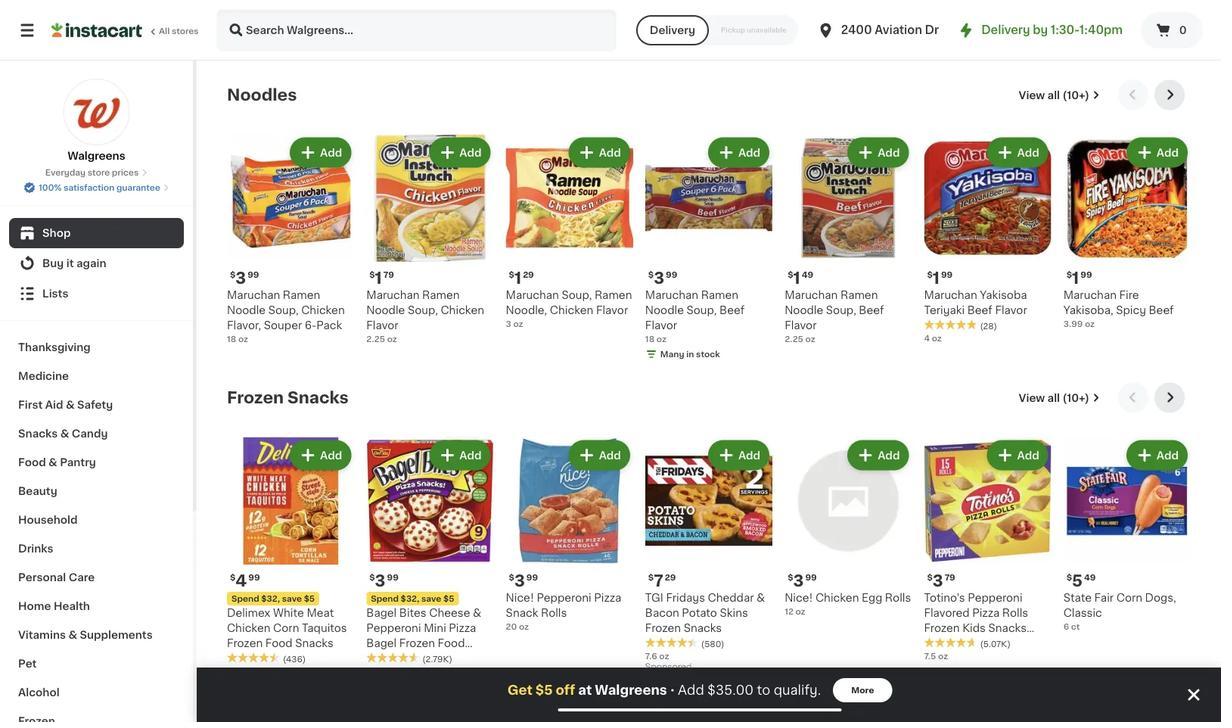 Task type: describe. For each thing, give the bounding box(es) containing it.
pack
[[317, 320, 342, 331]]

3 for spend $32, save $5
[[375, 573, 386, 588]]

3.99
[[1064, 320, 1083, 328]]

frozen inside totino's pepperoni flavored pizza rolls frozen kids snacks microwave air fryer ready
[[925, 623, 960, 634]]

1 for maruchan ramen noodle soup, chicken flavor
[[375, 270, 382, 286]]

alcohol link
[[9, 678, 184, 707]]

items for leftmost "see eligible items" button
[[448, 41, 479, 51]]

maruchan for maruchan ramen noodle soup, beef flavor 18 oz
[[646, 290, 699, 300]]

9
[[367, 667, 372, 675]]

all stores
[[159, 27, 199, 35]]

vitamins & supplements link
[[9, 621, 184, 650]]

oz inside maruchan fire yakisoba, spicy beef 3.99 oz
[[1085, 320, 1095, 328]]

delivery button
[[636, 15, 709, 45]]

snacks inside "delimex white meat chicken corn taquitos frozen food snacks"
[[295, 638, 334, 649]]

snacks inside "link"
[[18, 428, 58, 439]]

buy
[[42, 258, 64, 269]]

noodle for maruchan ramen noodle soup, chicken flavor
[[367, 305, 405, 316]]

all stores link
[[51, 9, 200, 51]]

all
[[159, 27, 170, 35]]

$32, for 4
[[261, 595, 280, 603]]

maruchan fire yakisoba, spicy beef 3.99 oz
[[1064, 290, 1175, 328]]

3 for maruchan ramen noodle soup, chicken flavor, souper 6-pack
[[236, 270, 246, 286]]

maruchan for maruchan fire yakisoba, spicy beef 3.99 oz
[[1064, 290, 1117, 300]]

oz inside button
[[261, 5, 271, 13]]

vitamins & supplements
[[18, 630, 153, 640]]

rolls inside nice! chicken egg rolls 12 oz
[[886, 593, 912, 603]]

(580)
[[702, 640, 725, 648]]

household link
[[9, 506, 184, 534]]

oz inside maruchan ramen noodle soup, beef flavor 18 oz
[[657, 335, 667, 343]]

2.25 for maruchan ramen noodle soup, chicken flavor
[[367, 335, 385, 343]]

maruchan ramen noodle soup, chicken flavor, souper 6-pack 18 oz
[[227, 290, 345, 343]]

79 for 3
[[945, 573, 956, 582]]

personal care
[[18, 572, 95, 583]]

items for the rightmost "see eligible items" button
[[1006, 27, 1037, 37]]

100%
[[39, 184, 62, 192]]

walgreens inside treatment tracker modal dialog
[[595, 684, 667, 697]]

all for 5
[[1048, 393, 1061, 403]]

see for the rightmost "see eligible items" button
[[940, 27, 961, 37]]

chicken for maruchan soup, ramen noodle, chicken flavor
[[550, 305, 594, 316]]

100% satisfaction guarantee button
[[24, 179, 169, 194]]

meat
[[307, 608, 334, 618]]

by
[[1033, 25, 1049, 36]]

egg
[[862, 593, 883, 603]]

classic
[[1064, 608, 1103, 618]]

it
[[66, 258, 74, 269]]

health
[[54, 601, 90, 612]]

more
[[852, 686, 875, 695]]

$5 inside treatment tracker modal dialog
[[536, 684, 553, 697]]

29 for 1
[[523, 271, 534, 279]]

beef inside maruchan yakisoba teriyaki beef flavor
[[968, 305, 993, 316]]

potato
[[682, 608, 718, 618]]

99 up flavor,
[[248, 271, 259, 279]]

delivery by 1:30-1:40pm
[[982, 25, 1123, 36]]

flavor inside maruchan yakisoba teriyaki beef flavor
[[996, 305, 1028, 316]]

flavor for maruchan soup, ramen noodle, chicken flavor
[[596, 305, 628, 316]]

flavor for maruchan ramen noodle soup, beef flavor
[[785, 320, 817, 331]]

99 up bagel bites cheese & pepperoni mini pizza bagel frozen food snacks
[[387, 573, 399, 582]]

oz inside maruchan soup, ramen noodle, chicken flavor 3 oz
[[514, 320, 524, 328]]

$ inside $ 1 79
[[370, 271, 375, 279]]

maruchan for maruchan ramen noodle soup, chicken flavor 2.25 oz
[[367, 290, 420, 300]]

shop
[[42, 228, 71, 238]]

food & pantry
[[18, 457, 96, 468]]

thanksgiving
[[18, 342, 91, 353]]

3 for maruchan ramen noodle soup, beef flavor
[[654, 270, 665, 286]]

99 up snack
[[527, 573, 538, 582]]

state fair corn dogs, classic 6 ct
[[1064, 593, 1177, 631]]

air
[[985, 638, 999, 649]]

7
[[654, 573, 664, 588]]

8 x 13.5 oz button
[[227, 0, 354, 15]]

home
[[18, 601, 51, 612]]

soup, inside maruchan ramen noodle soup, beef flavor 18 oz
[[687, 305, 717, 316]]

pizza inside the nice! pepperoni pizza snack rolls 20 oz
[[594, 593, 622, 603]]

pepperoni inside bagel bites cheese & pepperoni mini pizza bagel frozen food snacks
[[367, 623, 421, 634]]

walgreens logo image
[[63, 79, 130, 145]]

29 for 7
[[665, 573, 676, 582]]

& inside tgi fridays cheddar & bacon potato skins frozen snacks
[[757, 593, 766, 603]]

chicken inside nice! chicken egg rolls 12 oz
[[816, 593, 860, 603]]

microwave
[[925, 638, 982, 649]]

satisfaction
[[64, 184, 115, 192]]

soup, for maruchan ramen noodle soup, beef flavor
[[826, 305, 857, 316]]

$ 4 99
[[230, 573, 260, 588]]

$5 for 3
[[444, 595, 455, 603]]

snacks inside totino's pepperoni flavored pizza rolls frozen kids snacks microwave air fryer ready
[[989, 623, 1027, 634]]

2 bagel from the top
[[367, 638, 397, 649]]

chicken inside "delimex white meat chicken corn taquitos frozen food snacks"
[[227, 623, 271, 634]]

guarantee
[[117, 184, 160, 192]]

buy it again link
[[9, 248, 184, 279]]

0 horizontal spatial see eligible items button
[[367, 33, 494, 59]]

$ inside $ 5 49
[[1067, 573, 1073, 582]]

18 inside maruchan ramen noodle soup, beef flavor 18 oz
[[646, 335, 655, 343]]

18 inside maruchan ramen noodle soup, chicken flavor, souper 6-pack 18 oz
[[227, 335, 236, 343]]

99 up yakisoba,
[[1081, 271, 1093, 279]]

save for 4
[[282, 595, 302, 603]]

snacks inside bagel bites cheese & pepperoni mini pizza bagel frozen food snacks
[[367, 653, 405, 664]]

0 button
[[1142, 12, 1204, 48]]

aviation
[[875, 25, 923, 36]]

qualify.
[[774, 684, 822, 697]]

totino's pepperoni flavored pizza rolls frozen kids snacks microwave air fryer ready
[[925, 593, 1029, 664]]

1 for maruchan yakisoba teriyaki beef flavor
[[933, 270, 940, 286]]

noodle inside maruchan ramen noodle soup, beef flavor 18 oz
[[646, 305, 684, 316]]

12 for 12 ct
[[227, 667, 236, 675]]

99 inside $ 4 99
[[248, 573, 260, 582]]

ct for 12 ct
[[238, 667, 247, 675]]

skins
[[720, 608, 749, 618]]

first aid & safety
[[18, 400, 113, 410]]

99 up nice! chicken egg rolls 12 oz
[[806, 573, 817, 582]]

cheddar
[[708, 593, 754, 603]]

ct inside 'state fair corn dogs, classic 6 ct'
[[1072, 623, 1081, 631]]

8 for 8 x 13.5 oz
[[227, 5, 233, 13]]

see for leftmost "see eligible items" button
[[382, 41, 403, 51]]

$ 3 79
[[928, 573, 956, 588]]

mini
[[424, 623, 446, 634]]

cheese
[[429, 608, 470, 618]]

spend $32, save $5 for 3
[[371, 595, 455, 603]]

0 horizontal spatial food
[[18, 457, 46, 468]]

item carousel region containing noodles
[[227, 80, 1192, 371]]

view for 1
[[1019, 90, 1046, 100]]

pantry
[[60, 457, 96, 468]]

more button
[[834, 678, 893, 703]]

to
[[757, 684, 771, 697]]

safety
[[77, 400, 113, 410]]

eligible inside product group
[[405, 41, 445, 51]]

nice! for nice! pepperoni pizza snack rolls
[[506, 593, 534, 603]]

$ 1 79
[[370, 270, 394, 286]]

$ inside the $ 1 49
[[788, 271, 794, 279]]

maruchan soup, ramen noodle, chicken flavor 3 oz
[[506, 290, 632, 328]]

7.5
[[925, 652, 937, 660]]

99 up teriyaki
[[942, 271, 953, 279]]

$ inside $ 4 99
[[230, 573, 236, 582]]

12 x 20.3 oz
[[506, 5, 555, 13]]

sponsored badge image
[[646, 663, 691, 672]]

view all (10+) for 1
[[1019, 90, 1090, 100]]

1 horizontal spatial see eligible items button
[[925, 19, 1052, 45]]

many
[[661, 350, 685, 358]]

& inside "link"
[[60, 428, 69, 439]]

spend for 4
[[232, 595, 259, 603]]

$ 1 29
[[509, 270, 534, 286]]

yakisoba,
[[1064, 305, 1114, 316]]

buy it again
[[42, 258, 106, 269]]

item carousel region containing frozen snacks
[[227, 383, 1192, 715]]

3 for totino's pepperoni flavored pizza rolls frozen kids snacks microwave air fryer ready
[[933, 573, 944, 588]]

4 inside product group
[[236, 573, 247, 588]]

2400
[[842, 25, 872, 36]]

12 inside nice! chicken egg rolls 12 oz
[[785, 607, 794, 616]]

soup, inside maruchan soup, ramen noodle, chicken flavor 3 oz
[[562, 290, 592, 300]]

again
[[76, 258, 106, 269]]

(28)
[[981, 322, 998, 330]]

frozen inside bagel bites cheese & pepperoni mini pizza bagel frozen food snacks
[[400, 638, 435, 649]]

$5 for 4
[[304, 595, 315, 603]]

snack
[[506, 608, 539, 618]]

ramen inside maruchan soup, ramen noodle, chicken flavor 3 oz
[[595, 290, 632, 300]]

13.5
[[242, 5, 259, 13]]

$ 1 99 for maruchan fire yakisoba, spicy beef
[[1067, 270, 1093, 286]]

stock
[[697, 350, 720, 358]]

add inside treatment tracker modal dialog
[[678, 684, 705, 697]]

(5.07k)
[[981, 640, 1011, 648]]

service type group
[[636, 15, 799, 45]]

treatment tracker modal dialog
[[197, 668, 1222, 722]]

soup, for maruchan ramen noodle soup, chicken flavor
[[408, 305, 438, 316]]

teriyaki
[[925, 305, 965, 316]]

x for 8
[[235, 5, 240, 13]]

snacks & candy
[[18, 428, 108, 439]]

flavor for maruchan ramen noodle soup, chicken flavor
[[367, 320, 399, 331]]

4 oz
[[925, 334, 942, 342]]

flavor,
[[227, 320, 261, 331]]



Task type: locate. For each thing, give the bounding box(es) containing it.
noodle for maruchan ramen noodle soup, beef flavor
[[785, 305, 824, 316]]

flavor inside maruchan ramen noodle soup, beef flavor 2.25 oz
[[785, 320, 817, 331]]

save
[[282, 595, 302, 603], [422, 595, 442, 603]]

1 spend $32, save $5 from the left
[[232, 595, 315, 603]]

2 vertical spatial pizza
[[449, 623, 476, 634]]

see eligible items for the rightmost "see eligible items" button
[[940, 27, 1037, 37]]

99 up maruchan ramen noodle soup, beef flavor 18 oz at top right
[[666, 271, 678, 279]]

8 for 8 ct
[[785, 5, 791, 13]]

first aid & safety link
[[9, 391, 184, 419]]

1 vertical spatial view
[[1019, 393, 1046, 403]]

1 x from the left
[[235, 5, 240, 13]]

beef for maruchan ramen noodle soup, beef flavor 18 oz
[[720, 305, 745, 316]]

oz
[[261, 5, 271, 13], [545, 5, 555, 13], [377, 20, 387, 28], [514, 320, 524, 328], [1085, 320, 1095, 328], [932, 334, 942, 342], [238, 335, 248, 343], [806, 335, 816, 343], [387, 335, 397, 343], [657, 335, 667, 343], [796, 607, 806, 616], [519, 623, 529, 631], [660, 652, 670, 660], [939, 652, 949, 660]]

chicken up pack
[[301, 305, 345, 316]]

noodle for maruchan ramen noodle soup, chicken flavor, souper 6-pack
[[227, 305, 266, 316]]

corn
[[1117, 593, 1143, 603], [273, 623, 299, 634]]

2 ramen from the left
[[595, 290, 632, 300]]

1 vertical spatial see
[[382, 41, 403, 51]]

pizza down "cheese"
[[449, 623, 476, 634]]

beef for maruchan ramen noodle soup, beef flavor 2.25 oz
[[859, 305, 885, 316]]

3 up snack
[[515, 573, 525, 588]]

3 up maruchan ramen noodle soup, beef flavor 18 oz at top right
[[654, 270, 665, 286]]

personal care link
[[9, 563, 184, 592]]

$ inside $ 1 29
[[509, 271, 515, 279]]

3 inside maruchan soup, ramen noodle, chicken flavor 3 oz
[[506, 320, 512, 328]]

maruchan ramen noodle soup, beef flavor 2.25 oz
[[785, 290, 885, 343]]

3 for nice! pepperoni pizza snack rolls
[[515, 573, 525, 588]]

0 vertical spatial (10+)
[[1063, 90, 1090, 100]]

1 vertical spatial bagel
[[367, 638, 397, 649]]

3 for nice! chicken egg rolls
[[794, 573, 804, 588]]

chicken left noodle,
[[441, 305, 484, 316]]

chicken right noodle,
[[550, 305, 594, 316]]

2 $32, from the left
[[401, 595, 420, 603]]

0 horizontal spatial eligible
[[405, 41, 445, 51]]

2 item carousel region from the top
[[227, 383, 1192, 715]]

2 horizontal spatial rolls
[[1003, 608, 1029, 618]]

3 maruchan from the left
[[785, 290, 838, 300]]

all for 1
[[1048, 90, 1061, 100]]

1 vertical spatial eligible
[[405, 41, 445, 51]]

chicken inside maruchan ramen noodle soup, chicken flavor, souper 6-pack 18 oz
[[301, 305, 345, 316]]

5 maruchan from the left
[[646, 290, 699, 300]]

1 horizontal spatial $5
[[444, 595, 455, 603]]

5 1 from the left
[[1073, 270, 1080, 286]]

1 horizontal spatial corn
[[1117, 593, 1143, 603]]

ramen inside maruchan ramen noodle soup, beef flavor 18 oz
[[701, 290, 739, 300]]

2.25 down the $ 1 49
[[785, 335, 804, 343]]

1 horizontal spatial food
[[266, 638, 293, 649]]

$ 3 99 up flavor,
[[230, 270, 259, 286]]

pizza inside totino's pepperoni flavored pizza rolls frozen kids snacks microwave air fryer ready
[[973, 608, 1000, 618]]

noodles
[[227, 87, 297, 103]]

nice! chicken egg rolls 12 oz
[[785, 593, 912, 616]]

0 vertical spatial view all (10+)
[[1019, 90, 1090, 100]]

beef inside maruchan ramen noodle soup, beef flavor 2.25 oz
[[859, 305, 885, 316]]

1 horizontal spatial items
[[1006, 27, 1037, 37]]

0 horizontal spatial rolls
[[541, 608, 567, 618]]

2.25 inside maruchan ramen noodle soup, chicken flavor 2.25 oz
[[367, 335, 385, 343]]

1 horizontal spatial eligible
[[963, 27, 1003, 37]]

2 (10+) from the top
[[1063, 393, 1090, 403]]

pepperoni up kids
[[968, 593, 1023, 603]]

1 $32, from the left
[[261, 595, 280, 603]]

frozen snacks
[[227, 390, 349, 406]]

x inside button
[[235, 5, 240, 13]]

ramen inside maruchan ramen noodle soup, beef flavor 2.25 oz
[[841, 290, 878, 300]]

0 vertical spatial bagel
[[367, 608, 397, 618]]

product group
[[367, 0, 494, 59], [227, 134, 354, 345], [367, 134, 494, 345], [506, 134, 634, 330], [646, 134, 773, 363], [785, 134, 913, 345], [925, 134, 1052, 344], [1064, 134, 1192, 330], [227, 437, 354, 706], [367, 437, 494, 706], [506, 437, 634, 633], [646, 437, 773, 676], [785, 437, 913, 618], [925, 437, 1052, 664], [1064, 437, 1192, 633]]

ct
[[793, 5, 802, 13], [1072, 623, 1081, 631], [238, 667, 247, 675], [374, 667, 383, 675]]

12 ct
[[227, 667, 247, 675]]

snacks
[[288, 390, 349, 406], [18, 428, 58, 439], [684, 623, 722, 634], [989, 623, 1027, 634], [295, 638, 334, 649], [367, 653, 405, 664]]

pet
[[18, 659, 37, 669]]

29 right 7
[[665, 573, 676, 582]]

(10+) down 3.99
[[1063, 393, 1090, 403]]

2 spend from the left
[[371, 595, 399, 603]]

29 inside the $ 7 29
[[665, 573, 676, 582]]

Search field
[[218, 11, 615, 50]]

view all (10+) for 5
[[1019, 393, 1090, 403]]

0 vertical spatial 49
[[802, 271, 814, 279]]

& down health
[[68, 630, 77, 640]]

nice! right cheddar
[[785, 593, 813, 603]]

dogs,
[[1146, 593, 1177, 603]]

1 horizontal spatial 8
[[785, 5, 791, 13]]

corn inside "delimex white meat chicken corn taquitos frozen food snacks"
[[273, 623, 299, 634]]

0 vertical spatial view
[[1019, 90, 1046, 100]]

snacks & candy link
[[9, 419, 184, 448]]

0 vertical spatial item carousel region
[[227, 80, 1192, 371]]

1 horizontal spatial spend
[[371, 595, 399, 603]]

corn inside 'state fair corn dogs, classic 6 ct'
[[1117, 593, 1143, 603]]

bagel left bites
[[367, 608, 397, 618]]

0 vertical spatial pizza
[[594, 593, 622, 603]]

$ 3 99 for maruchan ramen noodle soup, beef flavor
[[649, 270, 678, 286]]

1 horizontal spatial rolls
[[886, 593, 912, 603]]

1 vertical spatial 29
[[665, 573, 676, 582]]

(10+) for 1
[[1063, 90, 1090, 100]]

maruchan inside maruchan fire yakisoba, spicy beef 3.99 oz
[[1064, 290, 1117, 300]]

6-
[[305, 320, 317, 331]]

0 vertical spatial see
[[940, 27, 961, 37]]

0 horizontal spatial delivery
[[650, 25, 696, 36]]

99 up delimex
[[248, 573, 260, 582]]

1 spend from the left
[[232, 595, 259, 603]]

0 horizontal spatial 18
[[227, 335, 236, 343]]

1 view from the top
[[1019, 90, 1046, 100]]

0 horizontal spatial spend $32, save $5
[[232, 595, 315, 603]]

maruchan inside maruchan ramen noodle soup, chicken flavor 2.25 oz
[[367, 290, 420, 300]]

(436)
[[283, 655, 306, 663]]

nice! for nice! chicken egg rolls
[[785, 593, 813, 603]]

x for 12
[[517, 5, 522, 13]]

1 vertical spatial (10+)
[[1063, 393, 1090, 403]]

x inside button
[[517, 5, 522, 13]]

0 horizontal spatial pepperoni
[[367, 623, 421, 634]]

0 vertical spatial 29
[[523, 271, 534, 279]]

2 horizontal spatial pizza
[[973, 608, 1000, 618]]

oz inside nice! chicken egg rolls 12 oz
[[796, 607, 806, 616]]

& inside bagel bites cheese & pepperoni mini pizza bagel frozen food snacks
[[473, 608, 482, 618]]

pepperoni down bites
[[367, 623, 421, 634]]

8
[[227, 5, 233, 13], [785, 5, 791, 13]]

$ 3 99 for maruchan ramen noodle soup, chicken flavor, souper 6-pack
[[230, 270, 259, 286]]

x left 13.5
[[235, 5, 240, 13]]

1 18 from the left
[[227, 335, 236, 343]]

8 left 13.5
[[227, 5, 233, 13]]

79 inside $ 1 79
[[384, 271, 394, 279]]

79 up totino's
[[945, 573, 956, 582]]

frozen inside "delimex white meat chicken corn taquitos frozen food snacks"
[[227, 638, 263, 649]]

noodle up many
[[646, 305, 684, 316]]

5 ramen from the left
[[701, 290, 739, 300]]

pizza up kids
[[973, 608, 1000, 618]]

0 horizontal spatial x
[[235, 5, 240, 13]]

spend $32, save $5 for 4
[[232, 595, 315, 603]]

spend $32, save $5
[[232, 595, 315, 603], [371, 595, 455, 603]]

in
[[687, 350, 695, 358]]

oz inside the nice! pepperoni pizza snack rolls 20 oz
[[519, 623, 529, 631]]

1 vertical spatial item carousel region
[[227, 383, 1192, 715]]

dr
[[925, 25, 940, 36]]

0 vertical spatial all
[[1048, 90, 1061, 100]]

beef right the spicy in the right of the page
[[1150, 305, 1175, 316]]

1 up yakisoba,
[[1073, 270, 1080, 286]]

tgi
[[646, 593, 664, 603]]

noodle down $ 1 79
[[367, 305, 405, 316]]

$ 3 99 for nice! chicken egg rolls
[[788, 573, 817, 588]]

flavor inside maruchan ramen noodle soup, chicken flavor 2.25 oz
[[367, 320, 399, 331]]

7 maruchan from the left
[[1064, 290, 1117, 300]]

maruchan up teriyaki
[[925, 290, 978, 300]]

8 inside button
[[785, 5, 791, 13]]

spend up bagel bites cheese & pepperoni mini pizza bagel frozen food snacks
[[371, 595, 399, 603]]

1 horizontal spatial 49
[[1085, 573, 1096, 582]]

ct for 8 ct
[[793, 5, 802, 13]]

chicken left egg
[[816, 593, 860, 603]]

nice! pepperoni pizza snack rolls 20 oz
[[506, 593, 622, 631]]

item carousel region
[[227, 80, 1192, 371], [227, 383, 1192, 715]]

12 for 12 x 20.3 oz
[[506, 5, 515, 13]]

bagel bites cheese & pepperoni mini pizza bagel frozen food snacks
[[367, 608, 482, 664]]

1 horizontal spatial walgreens
[[595, 684, 667, 697]]

2 horizontal spatial pepperoni
[[968, 593, 1023, 603]]

save for 3
[[422, 595, 442, 603]]

frozen down flavor,
[[227, 390, 284, 406]]

49 for 1
[[802, 271, 814, 279]]

2 view from the top
[[1019, 393, 1046, 403]]

0 vertical spatial eligible
[[963, 27, 1003, 37]]

snacks up 9 ct
[[367, 653, 405, 664]]

2 view all (10+) button from the top
[[1013, 383, 1107, 413]]

0 horizontal spatial walgreens
[[68, 151, 125, 161]]

2 18 from the left
[[646, 335, 655, 343]]

get $5 off at walgreens • add $35.00 to qualify.
[[508, 684, 822, 697]]

see eligible items for leftmost "see eligible items" button
[[382, 41, 479, 51]]

1 up teriyaki
[[933, 270, 940, 286]]

& left pantry
[[48, 457, 57, 468]]

rolls inside totino's pepperoni flavored pizza rolls frozen kids snacks microwave air fryer ready
[[1003, 608, 1029, 618]]

& right aid
[[66, 400, 75, 410]]

12 for 12 oz
[[367, 20, 375, 28]]

nice! inside nice! chicken egg rolls 12 oz
[[785, 593, 813, 603]]

product group containing 4
[[227, 437, 354, 706]]

1 horizontal spatial see eligible items
[[940, 27, 1037, 37]]

$5 left off
[[536, 684, 553, 697]]

1 1 from the left
[[515, 270, 522, 286]]

3 noodle from the left
[[367, 305, 405, 316]]

3 up flavor,
[[236, 270, 246, 286]]

1 vertical spatial all
[[1048, 393, 1061, 403]]

chicken inside maruchan ramen noodle soup, chicken flavor 2.25 oz
[[441, 305, 484, 316]]

$ inside the $ 7 29
[[649, 573, 654, 582]]

3
[[236, 270, 246, 286], [654, 270, 665, 286], [506, 320, 512, 328], [515, 573, 525, 588], [794, 573, 804, 588], [375, 573, 386, 588], [933, 573, 944, 588]]

79
[[384, 271, 394, 279], [945, 573, 956, 582]]

$ 3 99 for nice! pepperoni pizza snack rolls
[[509, 573, 538, 588]]

$ 1 99 up yakisoba,
[[1067, 270, 1093, 286]]

frozen inside tgi fridays cheddar & bacon potato skins frozen snacks
[[646, 623, 681, 634]]

2.25 down $ 1 79
[[367, 335, 385, 343]]

4 beef from the left
[[1150, 305, 1175, 316]]

1 horizontal spatial $ 1 99
[[1067, 270, 1093, 286]]

0 horizontal spatial 49
[[802, 271, 814, 279]]

0 vertical spatial walgreens
[[68, 151, 125, 161]]

0 vertical spatial corn
[[1117, 593, 1143, 603]]

instacart logo image
[[51, 21, 142, 39]]

2.25 for maruchan ramen noodle soup, beef flavor
[[785, 335, 804, 343]]

79 for 1
[[384, 271, 394, 279]]

1 horizontal spatial spend $32, save $5
[[371, 595, 455, 603]]

fire
[[1120, 290, 1140, 300]]

1 save from the left
[[282, 595, 302, 603]]

1 horizontal spatial pizza
[[594, 593, 622, 603]]

0 horizontal spatial spend
[[232, 595, 259, 603]]

$ 3 99 up nice! chicken egg rolls 12 oz
[[788, 573, 817, 588]]

maruchan inside maruchan ramen noodle soup, beef flavor 18 oz
[[646, 290, 699, 300]]

1 horizontal spatial nice!
[[785, 593, 813, 603]]

everyday
[[45, 168, 86, 177]]

walgreens up everyday store prices link at the left top of page
[[68, 151, 125, 161]]

x left 20.3
[[517, 5, 522, 13]]

3 beef from the left
[[968, 305, 993, 316]]

soup, for maruchan ramen noodle soup, chicken flavor, souper 6-pack
[[268, 305, 299, 316]]

0 vertical spatial items
[[1006, 27, 1037, 37]]

1 horizontal spatial 29
[[665, 573, 676, 582]]

$ 3 99 for spend $32, save $5
[[370, 573, 399, 588]]

ramen for maruchan ramen noodle soup, chicken flavor, souper 6-pack
[[283, 290, 320, 300]]

1 horizontal spatial 4
[[925, 334, 930, 342]]

flavor inside maruchan soup, ramen noodle, chicken flavor 3 oz
[[596, 305, 628, 316]]

delivery for delivery by 1:30-1:40pm
[[982, 25, 1031, 36]]

1 ramen from the left
[[283, 290, 320, 300]]

0 horizontal spatial nice!
[[506, 593, 534, 603]]

yakisoba
[[981, 290, 1028, 300]]

rolls
[[886, 593, 912, 603], [541, 608, 567, 618], [1003, 608, 1029, 618]]

view all (10+) button for 5
[[1013, 383, 1107, 413]]

maruchan for maruchan ramen noodle soup, chicken flavor, souper 6-pack 18 oz
[[227, 290, 280, 300]]

food inside bagel bites cheese & pepperoni mini pizza bagel frozen food snacks
[[438, 638, 465, 649]]

$ 3 99 up bagel bites cheese & pepperoni mini pizza bagel frozen food snacks
[[370, 573, 399, 588]]

prices
[[112, 168, 139, 177]]

care
[[69, 572, 95, 583]]

drinks link
[[9, 534, 184, 563]]

1 all from the top
[[1048, 90, 1061, 100]]

12 inside button
[[506, 5, 515, 13]]

pepperoni for pizza
[[968, 593, 1023, 603]]

6 maruchan from the left
[[925, 290, 978, 300]]

snacks down "taquitos"
[[295, 638, 334, 649]]

0 horizontal spatial $5
[[304, 595, 315, 603]]

1 $ 1 99 from the left
[[928, 270, 953, 286]]

4 noodle from the left
[[646, 305, 684, 316]]

1 vertical spatial pizza
[[973, 608, 1000, 618]]

2400 aviation dr button
[[817, 9, 940, 51]]

49 for 5
[[1085, 573, 1096, 582]]

1 horizontal spatial 2.25
[[785, 335, 804, 343]]

29 up noodle,
[[523, 271, 534, 279]]

pepperoni up snack
[[537, 593, 592, 603]]

eligible right dr
[[963, 27, 1003, 37]]

1 beef from the left
[[859, 305, 885, 316]]

0 vertical spatial 4
[[925, 334, 930, 342]]

$5 inside product group
[[304, 595, 315, 603]]

2 x from the left
[[517, 5, 522, 13]]

pepperoni inside the nice! pepperoni pizza snack rolls 20 oz
[[537, 593, 592, 603]]

29
[[523, 271, 534, 279], [665, 573, 676, 582]]

home health
[[18, 601, 90, 612]]

$32, up bites
[[401, 595, 420, 603]]

delimex white meat chicken corn taquitos frozen food snacks
[[227, 608, 347, 649]]

off
[[556, 684, 576, 697]]

pizza inside bagel bites cheese & pepperoni mini pizza bagel frozen food snacks
[[449, 623, 476, 634]]

1 vertical spatial 79
[[945, 573, 956, 582]]

food
[[18, 457, 46, 468], [266, 638, 293, 649], [438, 638, 465, 649]]

ramen for maruchan ramen noodle soup, beef flavor
[[841, 290, 878, 300]]

1 vertical spatial view all (10+) button
[[1013, 383, 1107, 413]]

beef for maruchan fire yakisoba, spicy beef 3.99 oz
[[1150, 305, 1175, 316]]

see eligible items right dr
[[940, 27, 1037, 37]]

2 maruchan from the left
[[506, 290, 559, 300]]

1 for maruchan soup, ramen noodle, chicken flavor
[[515, 270, 522, 286]]

4 1 from the left
[[933, 270, 940, 286]]

0 horizontal spatial 29
[[523, 271, 534, 279]]

get
[[508, 684, 533, 697]]

1:30-
[[1051, 25, 1080, 36]]

bagel
[[367, 608, 397, 618], [367, 638, 397, 649]]

noodle up flavor,
[[227, 305, 266, 316]]

0 horizontal spatial 2.25
[[367, 335, 385, 343]]

delivery for delivery
[[650, 25, 696, 36]]

2 beef from the left
[[720, 305, 745, 316]]

3 ramen from the left
[[841, 290, 878, 300]]

noodle inside maruchan ramen noodle soup, chicken flavor 2.25 oz
[[367, 305, 405, 316]]

beef up stock
[[720, 305, 745, 316]]

2 noodle from the left
[[785, 305, 824, 316]]

food up beauty
[[18, 457, 46, 468]]

see eligible items down (2.86k)
[[382, 41, 479, 51]]

frozen down the bacon
[[646, 623, 681, 634]]

save inside product group
[[282, 595, 302, 603]]

0 vertical spatial see eligible items
[[940, 27, 1037, 37]]

ct inside button
[[793, 5, 802, 13]]

0 horizontal spatial pizza
[[449, 623, 476, 634]]

flavor
[[596, 305, 628, 316], [996, 305, 1028, 316], [785, 320, 817, 331], [367, 320, 399, 331], [646, 320, 678, 331]]

ramen inside maruchan ramen noodle soup, chicken flavor 2.25 oz
[[422, 290, 460, 300]]

maruchan inside maruchan soup, ramen noodle, chicken flavor 3 oz
[[506, 290, 559, 300]]

$ 7 29
[[649, 573, 676, 588]]

soup, inside maruchan ramen noodle soup, chicken flavor, souper 6-pack 18 oz
[[268, 305, 299, 316]]

(10+) down 1:30-
[[1063, 90, 1090, 100]]

see
[[940, 27, 961, 37], [382, 41, 403, 51]]

2 1 from the left
[[794, 270, 801, 286]]

food inside "delimex white meat chicken corn taquitos frozen food snacks"
[[266, 638, 293, 649]]

chicken down delimex
[[227, 623, 271, 634]]

noodle inside maruchan ramen noodle soup, chicken flavor, souper 6-pack 18 oz
[[227, 305, 266, 316]]

maruchan up yakisoba,
[[1064, 290, 1117, 300]]

spend for 3
[[371, 595, 399, 603]]

1 (10+) from the top
[[1063, 90, 1090, 100]]

1 vertical spatial 4
[[236, 573, 247, 588]]

frozen down flavored
[[925, 623, 960, 634]]

see inside product group
[[382, 41, 403, 51]]

many in stock
[[661, 350, 720, 358]]

view all (10+) button down 3.99
[[1013, 383, 1107, 413]]

1 maruchan from the left
[[227, 290, 280, 300]]

49 up maruchan ramen noodle soup, beef flavor 2.25 oz
[[802, 271, 814, 279]]

1 vertical spatial items
[[448, 41, 479, 51]]

2 8 from the left
[[785, 5, 791, 13]]

1 vertical spatial corn
[[273, 623, 299, 634]]

79 up maruchan ramen noodle soup, chicken flavor 2.25 oz
[[384, 271, 394, 279]]

view all (10+) button down 1:30-
[[1013, 80, 1107, 110]]

1 for maruchan ramen noodle soup, beef flavor
[[794, 270, 801, 286]]

spend $32, save $5 up bites
[[371, 595, 455, 603]]

maruchan for maruchan soup, ramen noodle, chicken flavor 3 oz
[[506, 290, 559, 300]]

2 spend $32, save $5 from the left
[[371, 595, 455, 603]]

noodle down the $ 1 49
[[785, 305, 824, 316]]

2 save from the left
[[422, 595, 442, 603]]

rolls right egg
[[886, 593, 912, 603]]

1 noodle from the left
[[227, 305, 266, 316]]

ct for 9 ct
[[374, 667, 383, 675]]

$32, for 3
[[401, 595, 420, 603]]

everyday store prices link
[[45, 167, 148, 179]]

maruchan inside maruchan ramen noodle soup, chicken flavor, souper 6-pack 18 oz
[[227, 290, 280, 300]]

0 horizontal spatial $32,
[[261, 595, 280, 603]]

79 inside $ 3 79
[[945, 573, 956, 582]]

pepperoni
[[537, 593, 592, 603], [968, 593, 1023, 603], [367, 623, 421, 634]]

save up "cheese"
[[422, 595, 442, 603]]

20
[[506, 623, 517, 631]]

oz inside maruchan ramen noodle soup, chicken flavor, souper 6-pack 18 oz
[[238, 335, 248, 343]]

view for 5
[[1019, 393, 1046, 403]]

lists
[[42, 288, 68, 299]]

maruchan inside maruchan ramen noodle soup, beef flavor 2.25 oz
[[785, 290, 838, 300]]

2 all from the top
[[1048, 393, 1061, 403]]

$ 5 49
[[1067, 573, 1096, 588]]

rolls for pizza
[[541, 608, 567, 618]]

1 item carousel region from the top
[[227, 80, 1192, 371]]

2 view all (10+) from the top
[[1019, 393, 1090, 403]]

1 8 from the left
[[227, 5, 233, 13]]

maruchan up flavor,
[[227, 290, 280, 300]]

maruchan down the $ 1 49
[[785, 290, 838, 300]]

0 horizontal spatial 8
[[227, 5, 233, 13]]

None search field
[[217, 9, 617, 51]]

1 bagel from the top
[[367, 608, 397, 618]]

1 horizontal spatial 79
[[945, 573, 956, 582]]

chicken for maruchan ramen noodle soup, chicken flavor, souper 6-pack
[[301, 305, 345, 316]]

product group containing ★★★★★
[[367, 0, 494, 59]]

items inside product group
[[448, 41, 479, 51]]

store
[[88, 168, 110, 177]]

chicken inside maruchan soup, ramen noodle, chicken flavor 3 oz
[[550, 305, 594, 316]]

3 up bagel bites cheese & pepperoni mini pizza bagel frozen food snacks
[[375, 573, 386, 588]]

$5 up meat
[[304, 595, 315, 603]]

(10+) for 5
[[1063, 393, 1090, 403]]

pepperoni for snack
[[537, 593, 592, 603]]

soup, inside maruchan ramen noodle soup, chicken flavor 2.25 oz
[[408, 305, 438, 316]]

flavor inside maruchan ramen noodle soup, beef flavor 18 oz
[[646, 320, 678, 331]]

ready
[[925, 653, 959, 664]]

0 horizontal spatial see
[[382, 41, 403, 51]]

see down 12 oz
[[382, 41, 403, 51]]

7.6 oz
[[646, 652, 670, 660]]

2 nice! from the left
[[785, 593, 813, 603]]

12 oz
[[367, 20, 387, 28]]

7.6
[[646, 652, 658, 660]]

1 vertical spatial see eligible items
[[382, 41, 479, 51]]

snacks down 6-
[[288, 390, 349, 406]]

oz inside maruchan ramen noodle soup, beef flavor 2.25 oz
[[806, 335, 816, 343]]

taquitos
[[302, 623, 347, 634]]

2 $ 1 99 from the left
[[1067, 270, 1093, 286]]

1 view all (10+) button from the top
[[1013, 80, 1107, 110]]

medicine
[[18, 371, 69, 382]]

1 for maruchan fire yakisoba, spicy beef
[[1073, 270, 1080, 286]]

3 down noodle,
[[506, 320, 512, 328]]

pepperoni inside totino's pepperoni flavored pizza rolls frozen kids snacks microwave air fryer ready
[[968, 593, 1023, 603]]

white
[[273, 608, 304, 618]]

spend $32, save $5 inside product group
[[232, 595, 315, 603]]

snacks down first
[[18, 428, 58, 439]]

0 horizontal spatial 4
[[236, 573, 247, 588]]

1 vertical spatial view all (10+)
[[1019, 393, 1090, 403]]

1 horizontal spatial $32,
[[401, 595, 420, 603]]

8 inside button
[[227, 5, 233, 13]]

at
[[579, 684, 592, 697]]

1 vertical spatial walgreens
[[595, 684, 667, 697]]

1 2.25 from the left
[[785, 335, 804, 343]]

delivery
[[982, 25, 1031, 36], [650, 25, 696, 36]]

1 up noodle,
[[515, 270, 522, 286]]

view all (10+) button
[[1013, 80, 1107, 110], [1013, 383, 1107, 413]]

household
[[18, 515, 78, 525]]

$ 1 49
[[788, 270, 814, 286]]

1 view all (10+) from the top
[[1019, 90, 1090, 100]]

$ 1 99 for maruchan yakisoba teriyaki beef flavor
[[928, 270, 953, 286]]

items
[[1006, 27, 1037, 37], [448, 41, 479, 51]]

0 vertical spatial 79
[[384, 271, 394, 279]]

product group containing 5
[[1064, 437, 1192, 633]]

delivery inside delivery by 1:30-1:40pm link
[[982, 25, 1031, 36]]

maruchan for maruchan ramen noodle soup, beef flavor 2.25 oz
[[785, 290, 838, 300]]

1 horizontal spatial pepperoni
[[537, 593, 592, 603]]

alcohol
[[18, 687, 60, 698]]

bagel up 9 ct
[[367, 638, 397, 649]]

beef inside maruchan ramen noodle soup, beef flavor 18 oz
[[720, 305, 745, 316]]

4 maruchan from the left
[[367, 290, 420, 300]]

beauty link
[[9, 477, 184, 506]]

food & pantry link
[[9, 448, 184, 477]]

20.3
[[524, 5, 543, 13]]

8 up service type group
[[785, 5, 791, 13]]

1 up maruchan ramen noodle soup, beef flavor 2.25 oz
[[794, 270, 801, 286]]

eligible
[[963, 27, 1003, 37], [405, 41, 445, 51]]

1 up maruchan ramen noodle soup, chicken flavor 2.25 oz
[[375, 270, 382, 286]]

save up white at the bottom of page
[[282, 595, 302, 603]]

& right cheddar
[[757, 593, 766, 603]]

1 horizontal spatial see
[[940, 27, 961, 37]]

chicken for maruchan ramen noodle soup, chicken flavor
[[441, 305, 484, 316]]

nice! inside the nice! pepperoni pizza snack rolls 20 oz
[[506, 593, 534, 603]]

ramen for maruchan ramen noodle soup, chicken flavor
[[422, 290, 460, 300]]

0 horizontal spatial see eligible items
[[382, 41, 479, 51]]

items down (2.86k)
[[448, 41, 479, 51]]

rolls inside the nice! pepperoni pizza snack rolls 20 oz
[[541, 608, 567, 618]]

snacks inside tgi fridays cheddar & bacon potato skins frozen snacks
[[684, 623, 722, 634]]

3 up nice! chicken egg rolls 12 oz
[[794, 573, 804, 588]]

snacks down potato
[[684, 623, 722, 634]]

49 inside $ 5 49
[[1085, 573, 1096, 582]]

corn right fair
[[1117, 593, 1143, 603]]

medicine link
[[9, 362, 184, 391]]

2 horizontal spatial food
[[438, 638, 465, 649]]

food up the (436)
[[266, 638, 293, 649]]

3 1 from the left
[[375, 270, 382, 286]]

rolls for flavored
[[1003, 608, 1029, 618]]

walgreens down "7.6"
[[595, 684, 667, 697]]

0 horizontal spatial items
[[448, 41, 479, 51]]

view all (10+) button for 1
[[1013, 80, 1107, 110]]

beef left teriyaki
[[859, 305, 885, 316]]

items left 1:30-
[[1006, 27, 1037, 37]]

product group containing 7
[[646, 437, 773, 676]]

oz inside maruchan ramen noodle soup, chicken flavor 2.25 oz
[[387, 335, 397, 343]]

8 ct button
[[785, 0, 913, 15]]

bacon
[[646, 608, 680, 618]]

1 nice! from the left
[[506, 593, 534, 603]]

99
[[248, 271, 259, 279], [666, 271, 678, 279], [942, 271, 953, 279], [1081, 271, 1093, 279], [248, 573, 260, 582], [527, 573, 538, 582], [806, 573, 817, 582], [387, 573, 399, 582]]

(2.86k)
[[423, 8, 454, 16]]

1:40pm
[[1080, 25, 1123, 36]]

see right dr
[[940, 27, 961, 37]]

maruchan up noodle,
[[506, 290, 559, 300]]

$32, inside product group
[[261, 595, 280, 603]]

0 horizontal spatial 79
[[384, 271, 394, 279]]

$35.00
[[708, 684, 754, 697]]

beef inside maruchan fire yakisoba, spicy beef 3.99 oz
[[1150, 305, 1175, 316]]

noodle inside maruchan ramen noodle soup, beef flavor 2.25 oz
[[785, 305, 824, 316]]

0 horizontal spatial corn
[[273, 623, 299, 634]]

totino's
[[925, 593, 966, 603]]

4 up delimex
[[236, 573, 247, 588]]

7.5 oz
[[925, 652, 949, 660]]

spend $32, save $5 up white at the bottom of page
[[232, 595, 315, 603]]

$ 1 99 up teriyaki
[[928, 270, 953, 286]]

1 horizontal spatial save
[[422, 595, 442, 603]]

4 ramen from the left
[[422, 290, 460, 300]]

1 horizontal spatial 18
[[646, 335, 655, 343]]

1 horizontal spatial delivery
[[982, 25, 1031, 36]]

ramen inside maruchan ramen noodle soup, chicken flavor, souper 6-pack 18 oz
[[283, 290, 320, 300]]

$5 up "cheese"
[[444, 595, 455, 603]]

2 2.25 from the left
[[367, 335, 385, 343]]

thanksgiving link
[[9, 333, 184, 362]]

$ 3 99 up maruchan ramen noodle soup, beef flavor 18 oz at top right
[[649, 270, 678, 286]]

maruchan for maruchan yakisoba teriyaki beef flavor
[[925, 290, 978, 300]]

frozen up 12 ct
[[227, 638, 263, 649]]

0 horizontal spatial $ 1 99
[[928, 270, 953, 286]]

1 horizontal spatial x
[[517, 5, 522, 13]]

0 horizontal spatial save
[[282, 595, 302, 603]]

$ inside $ 3 79
[[928, 573, 933, 582]]

8 ct
[[785, 5, 802, 13]]

1 vertical spatial 49
[[1085, 573, 1096, 582]]

49 inside the $ 1 49
[[802, 271, 814, 279]]

2 horizontal spatial $5
[[536, 684, 553, 697]]

oz inside button
[[545, 5, 555, 13]]

0 vertical spatial view all (10+) button
[[1013, 80, 1107, 110]]

maruchan ramen noodle soup, chicken flavor 2.25 oz
[[367, 290, 484, 343]]



Task type: vqa. For each thing, say whether or not it's contained in the screenshot.


